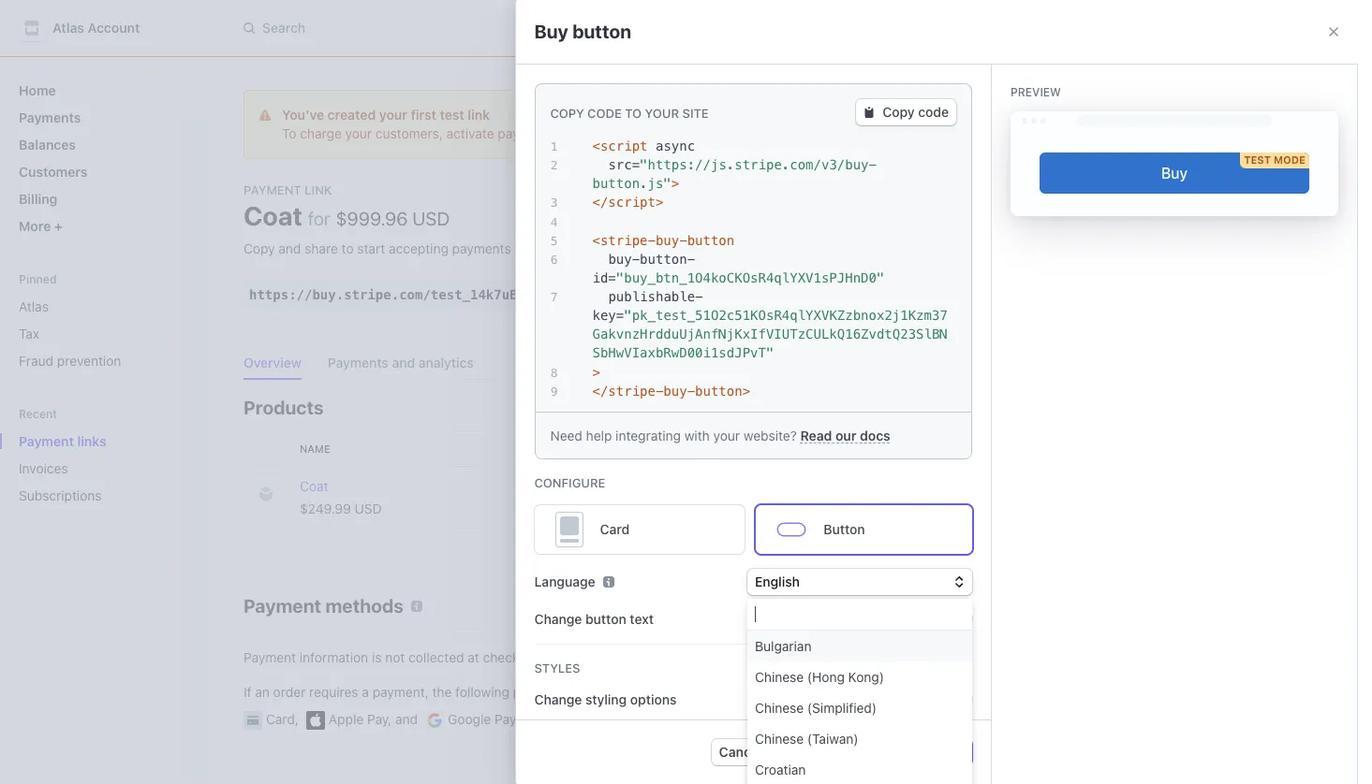 Task type: describe. For each thing, give the bounding box(es) containing it.
docs
[[860, 428, 891, 444]]

usd inside coat $249.99 usd
[[355, 501, 382, 517]]

following
[[455, 685, 509, 701]]

save changes and copy code
[[785, 745, 965, 761]]

1 horizontal spatial at
[[704, 685, 716, 701]]

tips
[[836, 397, 873, 419]]

an
[[255, 685, 270, 701]]

0 vertical spatial preview
[[1011, 85, 1061, 99]]

payments link
[[11, 102, 191, 133]]

read
[[800, 428, 832, 444]]

= for =
[[616, 308, 624, 323]]

copy button
[[625, 282, 691, 308]]

information
[[300, 650, 368, 666]]

"https://js.stripe.com/v3/buy- button.js"
[[592, 157, 877, 191]]

0 vertical spatial methods
[[325, 596, 404, 617]]

business inside the you've created your first test link to charge your customers, activate payments by verifying your business and connecting your bank account.
[[664, 126, 718, 141]]

a
[[362, 685, 369, 701]]

manage link
[[723, 594, 806, 620]]

our
[[836, 428, 857, 444]]

payment information is not collected at checkout when the total is free.
[[244, 650, 673, 666]]

change for change styling options
[[534, 692, 582, 708]]

tax link
[[11, 318, 191, 349]]

if
[[244, 685, 252, 701]]

verifying inside the you've created your first test link to charge your customers, activate payments by verifying your business and connecting your bank account.
[[578, 126, 631, 141]]

and inside the you've created your first test link to charge your customers, activate payments by verifying your business and connecting your bank account.
[[721, 126, 744, 141]]

website?
[[744, 428, 797, 444]]

1 vertical spatial 4
[[608, 482, 616, 498]]

button
[[824, 522, 865, 538]]

change styling options
[[534, 692, 677, 708]]

buy- for </ stripe-buy-button >
[[663, 384, 695, 399]]

qr code
[[761, 287, 813, 303]]

tab list containing overview
[[244, 350, 1283, 380]]

test
[[440, 107, 464, 123]]

using
[[906, 397, 955, 419]]

google
[[448, 712, 491, 728]]

publishable-
[[608, 289, 703, 304]]

free.
[[645, 650, 673, 666]]

svg image for buy button
[[836, 289, 847, 301]]

1 horizontal spatial for
[[877, 397, 902, 419]]

2 , from the left
[[388, 712, 392, 728]]

0 vertical spatial =
[[632, 157, 640, 172]]

> down button.js"
[[656, 195, 664, 210]]

fraud prevention
[[19, 353, 121, 369]]

qr
[[761, 287, 779, 303]]

1 vertical spatial link
[[1003, 397, 1034, 419]]

test data
[[653, 58, 706, 69]]

1 , from the left
[[295, 712, 299, 728]]

english button
[[747, 570, 972, 596]]

0 vertical spatial 4
[[550, 215, 558, 229]]

read our docs link
[[800, 428, 891, 444]]

atlas for atlas
[[19, 299, 49, 315]]

pinned element
[[11, 291, 191, 377]]

id
[[592, 271, 608, 286]]

1
[[550, 140, 558, 154]]

payments and analytics
[[328, 355, 474, 371]]

usd inside the payment link coat for $999.96 usd
[[412, 208, 450, 229]]

customers
[[951, 485, 1029, 502]]

subscriptions
[[19, 488, 102, 504]]

https://buy.stripe.com/test_14k7ub7bkdkffru4gg
[[249, 288, 612, 303]]

test
[[653, 58, 677, 69]]

> up website?
[[742, 384, 750, 399]]

svg image for copy code
[[864, 107, 875, 118]]

by inside the you've created your first test link to charge your customers, activate payments by verifying your business and connecting your bank account.
[[560, 126, 575, 141]]

recent element
[[0, 426, 206, 511]]

payments inside charge your customers activate payments by verifying your business and connecting your bank account.
[[912, 508, 971, 524]]

$249.99
[[300, 501, 351, 517]]

payment link coat for $999.96 usd
[[244, 183, 450, 231]]

1 vertical spatial with
[[684, 428, 710, 444]]

payment for payment link coat for $999.96 usd
[[244, 183, 301, 198]]

publishable- key
[[592, 289, 703, 323]]

croatian
[[755, 762, 806, 778]]

adjustable quantity
[[677, 443, 802, 455]]

checkout
[[483, 650, 539, 666]]

0 horizontal spatial at
[[468, 650, 479, 666]]

atlas for atlas account
[[52, 20, 84, 36]]

integrating
[[616, 428, 681, 444]]

if an order requires a payment, the following payment methods are available at checkout:
[[244, 685, 779, 701]]

changes
[[818, 745, 871, 761]]

customers link
[[11, 156, 191, 187]]

payments inside the you've created your first test link to charge your customers, activate payments by verifying your business and connecting your bank account.
[[498, 126, 557, 141]]

copy for copy code
[[883, 104, 915, 120]]

balances link
[[11, 129, 191, 160]]

pinned navigation links element
[[11, 272, 191, 377]]

0 vertical spatial activate payments link
[[1107, 111, 1256, 138]]

products
[[244, 397, 324, 419]]

and inside charge your customers activate payments by verifying your business and connecting your bank account.
[[1135, 508, 1158, 524]]

apple pay , and
[[329, 712, 418, 728]]

charge
[[300, 126, 342, 141]]

1 vertical spatial to
[[342, 241, 354, 257]]

6
[[550, 253, 558, 267]]

english
[[755, 574, 800, 590]]

prevention
[[57, 353, 121, 369]]

0 horizontal spatial with
[[515, 241, 540, 257]]

buy button inside button
[[855, 287, 923, 303]]

language
[[534, 574, 595, 590]]

chinese (taiwan)
[[755, 732, 859, 747]]

google pay
[[448, 712, 516, 728]]

payment links
[[19, 434, 106, 450]]

async
[[656, 139, 695, 154]]

code for copy code to your site
[[587, 105, 622, 120]]

requires
[[309, 685, 358, 701]]

atlas account
[[52, 20, 140, 36]]

cancel
[[719, 745, 762, 761]]

> down the async
[[671, 176, 679, 191]]

</ stripe-buy-button >
[[592, 384, 750, 399]]

more
[[19, 218, 54, 234]]

invoices
[[19, 461, 68, 477]]

link inside the you've created your first test link to charge your customers, activate payments by verifying your business and connecting your bank account.
[[468, 107, 490, 123]]

pay for apple
[[367, 712, 388, 728]]

1 is from the left
[[372, 650, 382, 666]]

0 horizontal spatial activate payments
[[859, 558, 988, 575]]

0 vertical spatial activate payments
[[1115, 116, 1230, 132]]

1 vertical spatial the
[[432, 685, 452, 701]]

"pk_test_51o2c51kosr4qlyxvkzzbnox2j1kzm37 gakvnzhrdduujanfnjkxifviutzculkq16zvdtq23slbn sbhwviaxbrwd00i1sdjpvt"
[[592, 308, 948, 361]]

2 quantity from the left
[[748, 443, 802, 455]]

styling
[[585, 692, 627, 708]]

chinese (hong kong)
[[755, 670, 884, 686]]

copy for copy and share to start accepting payments with this link.
[[244, 241, 275, 257]]

src =
[[608, 157, 640, 172]]

buy button button
[[828, 282, 930, 308]]

accepting
[[389, 241, 449, 257]]

change for change button text
[[534, 612, 582, 628]]

payment for payment information is not collected at checkout when the total is free.
[[244, 650, 296, 666]]

and inside button
[[874, 745, 897, 761]]

key
[[592, 308, 616, 323]]

connecting inside charge your customers activate payments by verifying your business and connecting your bank account.
[[1161, 508, 1229, 524]]

options
[[630, 692, 677, 708]]

for inside the payment link coat for $999.96 usd
[[308, 208, 330, 229]]

2 is from the left
[[632, 650, 642, 666]]

balances
[[19, 137, 76, 153]]

stripe- for </
[[608, 384, 664, 399]]

</ for stripe-
[[592, 384, 608, 399]]

copy
[[901, 745, 931, 761]]

1 vertical spatial preview
[[836, 693, 906, 715]]

= for = "buy_btn_1o4kockosr4qlyxv1spjhnd0"
[[608, 271, 616, 286]]

buy-button- id
[[592, 252, 695, 286]]

payments for payments and analytics
[[328, 355, 389, 371]]

5
[[550, 234, 558, 248]]

card ,
[[266, 712, 299, 728]]

atlas link
[[11, 291, 191, 322]]

bank inside charge your customers activate payments by verifying your business and connecting your bank account.
[[859, 526, 888, 542]]

chinese for chinese (hong kong)
[[755, 670, 804, 686]]

Search search field
[[232, 11, 761, 45]]

> right 8
[[592, 365, 600, 380]]

1 vertical spatial activate payments link
[[859, 555, 1260, 578]]

site
[[682, 105, 709, 120]]



Task type: vqa. For each thing, say whether or not it's contained in the screenshot.
activate payments
yes



Task type: locate. For each thing, give the bounding box(es) containing it.
account. inside the you've created your first test link to charge your customers, activate payments by verifying your business and connecting your bank account.
[[882, 126, 934, 141]]

0 vertical spatial payments
[[19, 110, 81, 126]]

is left not
[[372, 650, 382, 666]]

0 vertical spatial account.
[[882, 126, 934, 141]]

by inside charge your customers activate payments by verifying your business and connecting your bank account.
[[974, 508, 989, 524]]

at right available
[[704, 685, 716, 701]]

account. down copy code
[[882, 126, 934, 141]]

0 vertical spatial atlas
[[52, 20, 84, 36]]

tax
[[19, 326, 39, 342]]

, down order
[[295, 712, 299, 728]]

1 horizontal spatial payments
[[328, 355, 389, 371]]

1 vertical spatial =
[[608, 271, 616, 286]]

0 horizontal spatial to
[[342, 241, 354, 257]]

payments inside "button"
[[328, 355, 389, 371]]

buy
[[534, 21, 568, 42], [855, 287, 878, 303]]

0 horizontal spatial payments
[[19, 110, 81, 126]]

svg image
[[633, 289, 644, 301], [742, 289, 753, 301], [836, 289, 847, 301]]

buy- inside buy-button- id
[[608, 252, 640, 267]]

1 vertical spatial connecting
[[1161, 508, 1229, 524]]

2 horizontal spatial svg image
[[836, 289, 847, 301]]

link up the activate in the left top of the page
[[468, 107, 490, 123]]

at up following
[[468, 650, 479, 666]]

1 vertical spatial buy
[[855, 287, 878, 303]]

charge your customers activate payments by verifying your business and connecting your bank account.
[[859, 485, 1259, 542]]

card for card
[[600, 522, 630, 538]]

2 vertical spatial buy-
[[663, 384, 695, 399]]

1 horizontal spatial atlas
[[52, 20, 84, 36]]

1 horizontal spatial activate payments
[[1115, 116, 1230, 132]]

2 </ from the top
[[592, 384, 608, 399]]

</
[[592, 195, 608, 210], [592, 384, 608, 399]]

svg image for qr code
[[742, 289, 753, 301]]

svg image for copy
[[633, 289, 644, 301]]

0 vertical spatial </
[[592, 195, 608, 210]]

atlas inside pinned element
[[19, 299, 49, 315]]

with
[[515, 241, 540, 257], [684, 428, 710, 444]]

1 horizontal spatial link
[[1003, 397, 1034, 419]]

1 </ from the top
[[592, 195, 608, 210]]

svg image
[[864, 107, 875, 118], [1237, 119, 1249, 130], [704, 289, 716, 301], [949, 289, 960, 301], [730, 601, 741, 613]]

overview
[[244, 355, 301, 371]]

2 vertical spatial chinese
[[755, 732, 804, 747]]

fraud
[[19, 353, 53, 369]]

1 vertical spatial coat
[[300, 479, 328, 495]]

business
[[664, 126, 718, 141], [1078, 508, 1132, 524]]

recent navigation links element
[[0, 407, 206, 511]]

payment inside 'link'
[[19, 434, 74, 450]]

1 vertical spatial bank
[[859, 526, 888, 542]]

usd right $249.99
[[355, 501, 382, 517]]

2 chinese from the top
[[755, 701, 804, 717]]

1 vertical spatial </
[[592, 384, 608, 399]]

list box
[[747, 631, 972, 785]]

is right total
[[632, 650, 642, 666]]

copy for copy code to your site
[[550, 105, 584, 120]]

1 horizontal spatial connecting
[[1161, 508, 1229, 524]]

1 vertical spatial activate payments
[[859, 558, 988, 575]]

atlas
[[52, 20, 84, 36], [19, 299, 49, 315]]

1 vertical spatial methods
[[569, 685, 622, 701]]

, down 'payment,' at bottom
[[388, 712, 392, 728]]

for down link
[[308, 208, 330, 229]]

svg image inside the copy code button
[[864, 107, 875, 118]]

copy and share to start accepting payments with this link.
[[244, 241, 594, 257]]

0 vertical spatial coat
[[244, 200, 302, 231]]

2 svg image from the left
[[742, 289, 753, 301]]

buy inside button
[[855, 287, 878, 303]]

script for </
[[608, 195, 656, 210]]

0 horizontal spatial methods
[[325, 596, 404, 617]]

1 horizontal spatial ,
[[388, 712, 392, 728]]

verifying inside charge your customers activate payments by verifying your business and connecting your bank account.
[[992, 508, 1044, 524]]

1 vertical spatial by
[[974, 508, 989, 524]]

stripe- up buy-button- id
[[600, 233, 656, 248]]

recent
[[19, 407, 57, 421]]

payment up information
[[244, 596, 321, 617]]

activate
[[1115, 116, 1166, 132], [859, 508, 908, 524], [859, 558, 916, 575]]

0 vertical spatial the
[[578, 650, 598, 666]]

list box containing bulgarian
[[747, 631, 972, 785]]

by right 1
[[560, 126, 575, 141]]

total
[[601, 650, 628, 666]]

= "buy_btn_1o4kockosr4qlyxv1spjhnd0"
[[608, 271, 885, 286]]

coat down "to"
[[244, 200, 302, 231]]

to
[[625, 105, 642, 120], [342, 241, 354, 257]]

3 svg image from the left
[[836, 289, 847, 301]]

0 vertical spatial usd
[[412, 208, 450, 229]]

0 vertical spatial buy-
[[656, 233, 687, 248]]

1 horizontal spatial methods
[[569, 685, 622, 701]]

payment,
[[373, 685, 429, 701]]

= down publishable-
[[616, 308, 624, 323]]

0 vertical spatial to
[[625, 105, 642, 120]]

methods up information
[[325, 596, 404, 617]]

svg image down buy-button- id
[[633, 289, 644, 301]]

qr code button
[[734, 282, 821, 308]]

1 vertical spatial payments
[[328, 355, 389, 371]]

change down styles
[[534, 692, 582, 708]]

chinese
[[755, 670, 804, 686], [755, 701, 804, 717], [755, 732, 804, 747]]

coat inside coat $249.99 usd
[[300, 479, 328, 495]]

svg image inside copy button
[[633, 289, 644, 301]]

4 down 3
[[550, 215, 558, 229]]

(taiwan)
[[807, 732, 859, 747]]

when
[[542, 650, 575, 666]]

svg image inside buy button button
[[836, 289, 847, 301]]

tips for using your link
[[836, 397, 1034, 419]]

0 horizontal spatial buy
[[534, 21, 568, 42]]

and
[[721, 126, 744, 141], [279, 241, 301, 257], [392, 355, 415, 371], [1135, 508, 1158, 524], [395, 712, 418, 728], [874, 745, 897, 761]]

svg image inside qr code button
[[742, 289, 753, 301]]

1 vertical spatial buy button
[[855, 287, 923, 303]]

svg image inside manage link
[[730, 601, 741, 613]]

0 vertical spatial bank
[[849, 126, 878, 141]]

core navigation links element
[[11, 75, 191, 242]]

apple
[[329, 712, 364, 728]]

buy- down sbhwviaxbrwd00i1sdjpvt"
[[663, 384, 695, 399]]

</ script >
[[592, 195, 664, 210]]

buy- up button-
[[656, 233, 687, 248]]

payments inside core navigation links element
[[19, 110, 81, 126]]

connecting inside the you've created your first test link to charge your customers, activate payments by verifying your business and connecting your bank account.
[[747, 126, 815, 141]]

atlas inside button
[[52, 20, 84, 36]]

0 vertical spatial buy
[[534, 21, 568, 42]]

account.
[[882, 126, 934, 141], [892, 526, 944, 542]]

< up id
[[592, 233, 600, 248]]

code for copy code
[[918, 104, 949, 120]]

0 vertical spatial verifying
[[578, 126, 631, 141]]

</ for script
[[592, 195, 608, 210]]

payment
[[244, 183, 301, 198], [19, 434, 74, 450], [244, 596, 321, 617], [244, 650, 296, 666]]

account. inside charge your customers activate payments by verifying your business and connecting your bank account.
[[892, 526, 944, 542]]

business inside charge your customers activate payments by verifying your business and connecting your bank account.
[[1078, 508, 1132, 524]]

script up the src = at the left of page
[[600, 139, 648, 154]]

methods left 'are' on the left bottom of page
[[569, 685, 622, 701]]

created
[[327, 107, 376, 123]]

atlas left "account"
[[52, 20, 84, 36]]

payments and analytics button
[[328, 350, 485, 380]]

start
[[357, 241, 385, 257]]

0 horizontal spatial verifying
[[578, 126, 631, 141]]

1 < from the top
[[592, 139, 600, 154]]

svg image for manage
[[730, 601, 741, 613]]

"https://js.stripe.com/v3/buy-
[[640, 157, 877, 172]]

the down collected
[[432, 685, 452, 701]]

0 vertical spatial change
[[534, 612, 582, 628]]

1 horizontal spatial to
[[625, 105, 642, 120]]

buy- for < stripe-buy-button
[[656, 233, 687, 248]]

0 vertical spatial for
[[308, 208, 330, 229]]

verifying
[[578, 126, 631, 141], [992, 508, 1044, 524]]

1 change from the top
[[534, 612, 582, 628]]

svg image right qr code
[[836, 289, 847, 301]]

link right using
[[1003, 397, 1034, 419]]

0 horizontal spatial buy button
[[534, 21, 631, 42]]

1 vertical spatial buy-
[[608, 252, 640, 267]]

manage
[[749, 599, 798, 614]]

chinese up croatian
[[755, 732, 804, 747]]

payments
[[19, 110, 81, 126], [328, 355, 389, 371]]

home
[[19, 82, 56, 98]]

link.
[[569, 241, 594, 257]]

pay down a
[[367, 712, 388, 728]]

< script async
[[592, 139, 695, 154]]

bank inside the you've created your first test link to charge your customers, activate payments by verifying your business and connecting your bank account.
[[849, 126, 878, 141]]

chinese up chinese (taiwan)
[[755, 701, 804, 717]]

payment up an at the left
[[244, 650, 296, 666]]

4
[[550, 215, 558, 229], [608, 482, 616, 498]]

1 horizontal spatial business
[[1078, 508, 1132, 524]]

2 < from the top
[[592, 233, 600, 248]]

(simplified)
[[807, 701, 877, 717]]

0 vertical spatial script
[[600, 139, 648, 154]]

code for qr code
[[783, 287, 813, 303]]

change down language
[[534, 612, 582, 628]]

< right 1
[[592, 139, 600, 154]]

quantity right adjustable
[[748, 443, 802, 455]]

0 vertical spatial <
[[592, 139, 600, 154]]

</ down button.js"
[[592, 195, 608, 210]]

by down the customers
[[974, 508, 989, 524]]

1 horizontal spatial by
[[974, 508, 989, 524]]

payment left link
[[244, 183, 301, 198]]

share
[[305, 241, 338, 257]]

payments right overview button
[[328, 355, 389, 371]]

0 horizontal spatial 4
[[550, 215, 558, 229]]

< for script
[[592, 139, 600, 154]]

script for <
[[600, 139, 648, 154]]

payment inside the payment link coat for $999.96 usd
[[244, 183, 301, 198]]

sbhwviaxbrwd00i1sdjpvt"
[[592, 346, 774, 361]]

verifying down copy code to your site
[[578, 126, 631, 141]]

2
[[550, 158, 558, 172]]

not
[[385, 650, 405, 666]]

pay for google
[[495, 712, 516, 728]]

you've created your first test link to charge your customers, activate payments by verifying your business and connecting your bank account.
[[282, 107, 934, 141]]

methods
[[325, 596, 404, 617], [569, 685, 622, 701]]

1 chinese from the top
[[755, 670, 804, 686]]

available
[[648, 685, 701, 701]]

chinese for chinese (taiwan)
[[755, 732, 804, 747]]

0 horizontal spatial preview
[[836, 693, 906, 715]]

search
[[262, 20, 305, 36]]

0 vertical spatial buy button
[[534, 21, 631, 42]]

activate inside charge your customers activate payments by verifying your business and connecting your bank account.
[[859, 508, 908, 524]]

button.js"
[[592, 176, 671, 191]]

customers,
[[375, 126, 443, 141]]

1 vertical spatial change
[[534, 692, 582, 708]]

checkout:
[[720, 685, 779, 701]]

script
[[600, 139, 648, 154], [608, 195, 656, 210]]

stripe- for <
[[600, 233, 656, 248]]

0 horizontal spatial is
[[372, 650, 382, 666]]

0 horizontal spatial usd
[[355, 501, 382, 517]]

1 horizontal spatial preview
[[1011, 85, 1061, 99]]

card down order
[[266, 712, 295, 728]]

coat up $249.99
[[300, 479, 328, 495]]

usd up accepting
[[412, 208, 450, 229]]

button inside button
[[882, 287, 923, 303]]

the left total
[[578, 650, 598, 666]]

1 horizontal spatial pay
[[495, 712, 516, 728]]

1 quantity from the left
[[608, 443, 662, 455]]

payment links link
[[11, 426, 165, 457]]

overview button
[[244, 350, 313, 380]]

0 horizontal spatial the
[[432, 685, 452, 701]]

account
[[88, 20, 140, 36]]

buy- down < stripe-buy-button
[[608, 252, 640, 267]]

1 horizontal spatial with
[[684, 428, 710, 444]]

0 horizontal spatial pay
[[367, 712, 388, 728]]

1 pay from the left
[[367, 712, 388, 728]]

1 horizontal spatial 4
[[608, 482, 616, 498]]

7
[[550, 290, 558, 304]]

= up key
[[608, 271, 616, 286]]

home link
[[11, 75, 191, 106]]

$999.96
[[336, 208, 408, 229]]

save
[[785, 745, 815, 761]]

1 vertical spatial script
[[608, 195, 656, 210]]

1 vertical spatial verifying
[[992, 508, 1044, 524]]

< for stripe-
[[592, 233, 600, 248]]

stripe- up integrating
[[608, 384, 664, 399]]

0 vertical spatial stripe-
[[600, 233, 656, 248]]

0 horizontal spatial card
[[266, 712, 295, 728]]

to left start
[[342, 241, 354, 257]]

tab list
[[244, 350, 1283, 380]]

payment up invoices
[[19, 434, 74, 450]]

= up button.js"
[[632, 157, 640, 172]]

buy-
[[656, 233, 687, 248], [608, 252, 640, 267], [663, 384, 695, 399]]

None field
[[747, 599, 972, 631]]

1 horizontal spatial quantity
[[748, 443, 802, 455]]

0 vertical spatial chinese
[[755, 670, 804, 686]]

with left this
[[515, 241, 540, 257]]

with right integrating
[[684, 428, 710, 444]]

0 horizontal spatial ,
[[295, 712, 299, 728]]

chinese for chinese (simplified)
[[755, 701, 804, 717]]

copy code button
[[856, 99, 956, 126]]

0 vertical spatial with
[[515, 241, 540, 257]]

quantity down </ stripe-buy-button >
[[608, 443, 662, 455]]

help
[[586, 428, 612, 444]]

for
[[308, 208, 330, 229], [877, 397, 902, 419]]

"buy_btn_1o4kockosr4qlyxv1spjhnd0"
[[616, 271, 885, 286]]

svg image down = "buy_btn_1o4kockosr4qlyxv1spjhnd0"
[[742, 289, 753, 301]]

pay down if an order requires a payment, the following payment methods are available at checkout: on the bottom
[[495, 712, 516, 728]]

pinned
[[19, 273, 57, 287]]

text
[[630, 612, 654, 628]]

at
[[468, 650, 479, 666], [704, 685, 716, 701]]

card
[[600, 522, 630, 538], [266, 712, 295, 728]]

coat inside the payment link coat for $999.96 usd
[[244, 200, 302, 231]]

order
[[273, 685, 306, 701]]

4 right configure
[[608, 482, 616, 498]]

payment for payment links
[[19, 434, 74, 450]]

account. down charge
[[892, 526, 944, 542]]

copy code to your site
[[550, 105, 709, 120]]

and inside "button"
[[392, 355, 415, 371]]

chinese down bulgarian
[[755, 670, 804, 686]]

payments up balances
[[19, 110, 81, 126]]

2 pay from the left
[[495, 712, 516, 728]]

atlas account button
[[19, 15, 159, 41]]

0 horizontal spatial for
[[308, 208, 330, 229]]

0 horizontal spatial quantity
[[608, 443, 662, 455]]

3 chinese from the top
[[755, 732, 804, 747]]

1 horizontal spatial the
[[578, 650, 598, 666]]

payment for payment methods
[[244, 596, 321, 617]]

bank
[[849, 126, 878, 141], [859, 526, 888, 542]]

change button text
[[534, 612, 654, 628]]

by
[[560, 126, 575, 141], [974, 508, 989, 524]]

atlas down the 'pinned' at the top left of the page
[[19, 299, 49, 315]]

charge
[[859, 485, 912, 502]]

card down configure
[[600, 522, 630, 538]]

1 horizontal spatial buy
[[855, 287, 878, 303]]

card for card ,
[[266, 712, 295, 728]]

0 vertical spatial at
[[468, 650, 479, 666]]

0 horizontal spatial atlas
[[19, 299, 49, 315]]

1 vertical spatial account.
[[892, 526, 944, 542]]

1 vertical spatial <
[[592, 233, 600, 248]]

1 horizontal spatial is
[[632, 650, 642, 666]]

1 svg image from the left
[[633, 289, 644, 301]]

1 vertical spatial card
[[266, 712, 295, 728]]

1 horizontal spatial buy button
[[855, 287, 923, 303]]

2 vertical spatial activate
[[859, 558, 916, 575]]

0 vertical spatial connecting
[[747, 126, 815, 141]]

svg image for activate payments
[[1237, 119, 1249, 130]]

need help integrating with your website? read our docs
[[550, 428, 891, 444]]

styles
[[534, 661, 580, 676]]

stripe-
[[600, 233, 656, 248], [608, 384, 664, 399]]

payments for payments
[[19, 110, 81, 126]]

link
[[468, 107, 490, 123], [1003, 397, 1034, 419]]

1 horizontal spatial usd
[[412, 208, 450, 229]]

script down button.js"
[[608, 195, 656, 210]]

2 vertical spatial =
[[616, 308, 624, 323]]

</ up help on the left of page
[[592, 384, 608, 399]]

1 vertical spatial business
[[1078, 508, 1132, 524]]

,
[[295, 712, 299, 728], [388, 712, 392, 728]]

to up < script async
[[625, 105, 642, 120]]

need
[[550, 428, 583, 444]]

for up docs
[[877, 397, 902, 419]]

the
[[578, 650, 598, 666], [432, 685, 452, 701]]

0 vertical spatial by
[[560, 126, 575, 141]]

0 horizontal spatial link
[[468, 107, 490, 123]]

you've
[[282, 107, 324, 123]]

analytics
[[418, 355, 474, 371]]

0 vertical spatial activate
[[1115, 116, 1166, 132]]

quantity
[[608, 443, 662, 455], [748, 443, 802, 455]]

2 change from the top
[[534, 692, 582, 708]]

verifying down the customers
[[992, 508, 1044, 524]]



